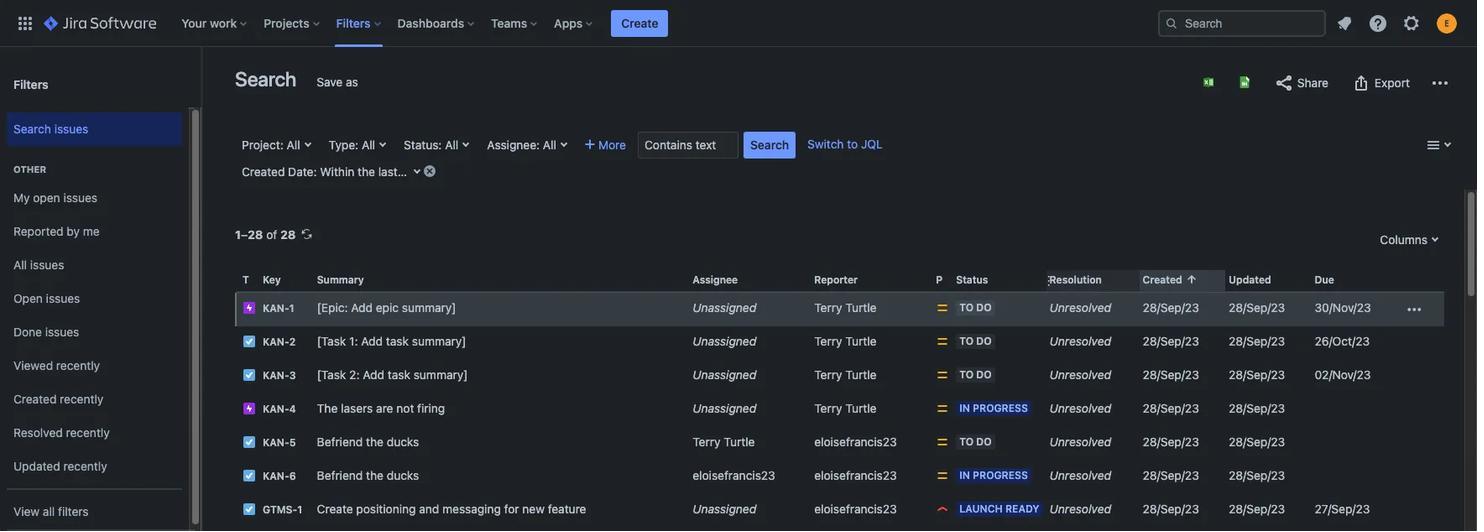 Task type: vqa. For each thing, say whether or not it's contained in the screenshot.
KAN's Board
no



Task type: describe. For each thing, give the bounding box(es) containing it.
terry for [task 1: add task summary]
[[814, 334, 842, 348]]

my open issues
[[13, 190, 97, 204]]

for
[[504, 502, 519, 516]]

other group
[[7, 146, 182, 488]]

2
[[289, 336, 296, 348]]

create for create positioning and messaging for new feature
[[317, 502, 353, 516]]

high image
[[936, 503, 949, 516]]

banner containing your work
[[0, 0, 1477, 47]]

project:
[[242, 138, 283, 152]]

search for search issues
[[13, 121, 51, 136]]

the for terry turtle
[[366, 435, 383, 449]]

0 vertical spatial add
[[351, 301, 373, 315]]

open issues link
[[7, 282, 182, 316]]

open in microsoft excel image
[[1202, 76, 1215, 89]]

p
[[936, 274, 943, 286]]

positioning
[[356, 502, 416, 516]]

terry turtle link for the lasers are not firing
[[814, 401, 877, 416]]

updated recently
[[13, 459, 107, 473]]

due
[[1315, 274, 1334, 286]]

add for 1:
[[361, 334, 383, 348]]

to do for 02/nov/23
[[959, 369, 992, 381]]

02/nov/23
[[1315, 368, 1371, 382]]

[epic:
[[317, 301, 348, 315]]

done
[[13, 324, 42, 339]]

kan-6 link
[[263, 470, 296, 483]]

task for 1:
[[386, 334, 409, 348]]

projects button
[[259, 10, 324, 37]]

eloisefrancis23 for launch ready
[[814, 502, 897, 516]]

all issues link
[[7, 248, 182, 282]]

in progress for eloisefrancis23
[[959, 469, 1028, 482]]

switch
[[807, 137, 844, 151]]

my
[[13, 190, 30, 204]]

1:
[[349, 334, 358, 348]]

your profile and settings image
[[1437, 13, 1457, 33]]

[task for [task 2: add task summary]
[[317, 368, 346, 382]]

date:
[[288, 164, 317, 179]]

sidebar navigation image
[[183, 67, 220, 101]]

projects
[[264, 16, 309, 30]]

your
[[181, 16, 207, 30]]

reported by me
[[13, 224, 100, 238]]

updated for updated recently
[[13, 459, 60, 473]]

share
[[1297, 76, 1329, 90]]

resolved recently link
[[7, 416, 182, 450]]

viewed recently
[[13, 358, 100, 372]]

reporter
[[814, 274, 858, 286]]

kan- for 2
[[263, 336, 289, 348]]

befriend for terry turtle
[[317, 435, 363, 449]]

kan-4 link
[[263, 403, 296, 416]]

open
[[33, 190, 60, 204]]

kan- for 6
[[263, 470, 289, 483]]

created recently link
[[7, 383, 182, 416]]

create positioning and messaging for new feature
[[317, 502, 586, 516]]

other
[[13, 164, 46, 175]]

summary] for [task 2: add task summary]
[[414, 368, 468, 382]]

kan-1 link
[[263, 302, 294, 315]]

work
[[210, 16, 237, 30]]

open
[[13, 291, 43, 305]]

search issues group
[[7, 107, 182, 151]]

and
[[419, 502, 439, 516]]

view all filters link
[[7, 495, 182, 529]]

terry for [task 2: add task summary]
[[814, 368, 842, 382]]

open in google sheets image
[[1238, 76, 1251, 89]]

[task 2: add task summary] link
[[317, 368, 468, 382]]

done issues link
[[7, 316, 182, 349]]

gtms-1 link
[[263, 504, 302, 516]]

do for 30/nov/23
[[976, 301, 992, 314]]

unresolved for gtms-1
[[1050, 502, 1111, 516]]

do for 02/nov/23
[[976, 369, 992, 381]]

kan-3
[[263, 369, 296, 382]]

your work button
[[176, 10, 254, 37]]

gtms-
[[263, 504, 297, 516]]

medium image for 02/nov/23
[[936, 369, 949, 382]]

by
[[67, 224, 80, 238]]

launch
[[959, 503, 1003, 515]]

issues for search issues
[[54, 121, 88, 136]]

switch to jql
[[807, 137, 883, 151]]

befriend the ducks for terry turtle
[[317, 435, 419, 449]]

medium image for kan-2
[[936, 335, 949, 348]]

unresolved for kan-6
[[1050, 468, 1111, 483]]

[task 1: add task summary]
[[317, 334, 466, 348]]

0 vertical spatial summary]
[[402, 301, 456, 315]]

filters
[[13, 77, 48, 91]]

kan-1
[[263, 302, 294, 315]]

my open issues link
[[7, 181, 182, 215]]

resolution
[[1050, 274, 1102, 286]]

appswitcher icon image
[[15, 13, 35, 33]]

terry turtle for [epic: add epic summary]
[[814, 301, 877, 315]]

search image
[[1165, 16, 1178, 30]]

firing
[[417, 401, 445, 416]]

2 28 from the left
[[280, 227, 296, 242]]

settings image
[[1401, 13, 1422, 33]]

26/oct/23
[[1315, 334, 1370, 348]]

launch ready
[[959, 503, 1039, 515]]

unresolved for kan-1
[[1050, 301, 1111, 315]]

unresolved for kan-3
[[1050, 368, 1111, 382]]

create button
[[611, 10, 668, 37]]

issues for all issues
[[30, 257, 64, 272]]

unassigned for [epic: add epic summary]
[[693, 301, 756, 315]]

1 – 28 of 28
[[235, 227, 296, 242]]

4 do from the top
[[976, 436, 992, 448]]

4
[[289, 403, 296, 416]]

in for eloisefrancis23
[[959, 469, 970, 482]]

not
[[396, 401, 414, 416]]

terry turtle link for [epic: add epic summary]
[[814, 301, 877, 315]]

viewed
[[13, 358, 53, 372]]

search issues
[[13, 121, 88, 136]]

6
[[289, 470, 296, 483]]

to do for 30/nov/23
[[959, 301, 992, 314]]

done issues
[[13, 324, 79, 339]]

remove criteria image
[[423, 164, 436, 178]]

30/nov/23
[[1315, 301, 1371, 315]]

befriend the ducks link for eloisefrancis23
[[317, 468, 419, 483]]

t
[[243, 274, 249, 286]]

eloisefrancis23 for in progress
[[814, 468, 897, 483]]

create for create
[[621, 16, 658, 30]]

[task for [task 1: add task summary]
[[317, 334, 346, 348]]

export button
[[1343, 70, 1418, 97]]

terry turtle for [task 1: add task summary]
[[814, 334, 877, 348]]

medium image for kan-6
[[936, 469, 949, 483]]

4 to from the top
[[959, 436, 974, 448]]

kan-2
[[263, 336, 296, 348]]

the lasers are not firing
[[317, 401, 445, 416]]

recently for resolved recently
[[66, 425, 110, 439]]

unresolved for kan-4
[[1050, 401, 1111, 416]]

27/sep/23
[[1315, 502, 1370, 516]]

created date: button
[[235, 159, 443, 185]]

columns
[[1380, 232, 1428, 247]]

turtle for 30/nov/23
[[845, 301, 877, 315]]

0 vertical spatial all
[[287, 138, 300, 152]]

unassigned for create positioning and messaging for new feature
[[693, 502, 756, 516]]

kan- for 5
[[263, 437, 289, 449]]

all inside "other" group
[[13, 257, 27, 272]]

kan-3 link
[[263, 369, 296, 382]]



Task type: locate. For each thing, give the bounding box(es) containing it.
task image
[[243, 369, 256, 382]]

befriend
[[317, 435, 363, 449], [317, 468, 363, 483]]

1 vertical spatial befriend
[[317, 468, 363, 483]]

2 horizontal spatial created
[[1143, 274, 1182, 286]]

save as button
[[308, 69, 367, 96]]

1 in progress from the top
[[959, 402, 1028, 415]]

4 task image from the top
[[243, 503, 256, 516]]

2 to do from the top
[[959, 335, 992, 348]]

0 horizontal spatial search
[[13, 121, 51, 136]]

0 vertical spatial [task
[[317, 334, 346, 348]]

issues for open issues
[[46, 291, 80, 305]]

kan-5 link
[[263, 437, 296, 449]]

task image for gtms-1
[[243, 503, 256, 516]]

add for 2:
[[363, 368, 384, 382]]

Search field
[[1158, 10, 1326, 37]]

2 vertical spatial search
[[750, 138, 789, 152]]

6 kan- from the top
[[263, 470, 289, 483]]

2 horizontal spatial search
[[750, 138, 789, 152]]

5 kan- from the top
[[263, 437, 289, 449]]

task image
[[243, 335, 256, 348], [243, 436, 256, 449], [243, 469, 256, 483], [243, 503, 256, 516]]

search left the switch
[[750, 138, 789, 152]]

1 epic image from the top
[[243, 301, 256, 315]]

created left small icon
[[1143, 274, 1182, 286]]

terry turtle for the lasers are not firing
[[814, 401, 877, 416]]

new
[[522, 502, 545, 516]]

save
[[317, 75, 343, 89]]

created date:
[[242, 164, 317, 179]]

1 vertical spatial create
[[317, 502, 353, 516]]

1 progress from the top
[[973, 402, 1028, 415]]

0 vertical spatial befriend the ducks
[[317, 435, 419, 449]]

summary] up [task 2: add task summary] link
[[412, 334, 466, 348]]

0 horizontal spatial create
[[317, 502, 353, 516]]

status
[[956, 274, 988, 286]]

kan-5
[[263, 437, 296, 449]]

save as
[[317, 75, 358, 89]]

unassigned for [task 1: add task summary]
[[693, 334, 756, 348]]

progress
[[973, 402, 1028, 415], [973, 469, 1028, 482]]

befriend the ducks link
[[317, 435, 419, 449], [317, 468, 419, 483]]

task image left gtms-
[[243, 503, 256, 516]]

1 befriend from the top
[[317, 435, 363, 449]]

4 unresolved from the top
[[1050, 401, 1111, 416]]

to for 30/nov/23
[[959, 301, 974, 314]]

4 medium image from the top
[[936, 469, 949, 483]]

28 left of
[[248, 227, 263, 242]]

2 vertical spatial add
[[363, 368, 384, 382]]

5 unresolved from the top
[[1050, 435, 1111, 449]]

5 unassigned from the top
[[693, 502, 756, 516]]

progress for terry turtle
[[973, 402, 1028, 415]]

to for 02/nov/23
[[959, 369, 974, 381]]

3
[[289, 369, 296, 382]]

recently for created recently
[[60, 392, 104, 406]]

resolved recently
[[13, 425, 110, 439]]

2 in from the top
[[959, 469, 970, 482]]

1 vertical spatial progress
[[973, 469, 1028, 482]]

2 medium image from the top
[[936, 369, 949, 382]]

1 vertical spatial befriend the ducks
[[317, 468, 419, 483]]

0 horizontal spatial created
[[13, 392, 57, 406]]

0 vertical spatial search
[[235, 67, 296, 91]]

search inside group
[[13, 121, 51, 136]]

project: all
[[242, 138, 300, 152]]

created for created date:
[[242, 164, 285, 179]]

updated down resolved
[[13, 459, 60, 473]]

columns button
[[1372, 227, 1444, 253]]

1 horizontal spatial search
[[235, 67, 296, 91]]

unresolved
[[1050, 301, 1111, 315], [1050, 334, 1111, 348], [1050, 368, 1111, 382], [1050, 401, 1111, 416], [1050, 435, 1111, 449], [1050, 468, 1111, 483], [1050, 502, 1111, 516]]

summary] for [task 1: add task summary]
[[412, 334, 466, 348]]

3 do from the top
[[976, 369, 992, 381]]

eloisefrancis23 for to do
[[814, 435, 897, 449]]

1 horizontal spatial 28
[[280, 227, 296, 242]]

3 to do from the top
[[959, 369, 992, 381]]

1 unassigned from the top
[[693, 301, 756, 315]]

kan- for 3
[[263, 369, 289, 382]]

task for 2:
[[388, 368, 410, 382]]

1 vertical spatial summary]
[[412, 334, 466, 348]]

task image for kan-6
[[243, 469, 256, 483]]

6 unresolved from the top
[[1050, 468, 1111, 483]]

create
[[621, 16, 658, 30], [317, 502, 353, 516]]

terry turtle link for [task 1: add task summary]
[[814, 334, 877, 348]]

banner
[[0, 0, 1477, 47]]

help image
[[1368, 13, 1388, 33]]

kan- up kan-5 link
[[263, 403, 289, 416]]

1 the from the top
[[366, 435, 383, 449]]

0 vertical spatial progress
[[973, 402, 1028, 415]]

to for 26/oct/23
[[959, 335, 974, 348]]

summary] up firing
[[414, 368, 468, 382]]

terry for [epic: add epic summary]
[[814, 301, 842, 315]]

kan- down the kan-5
[[263, 470, 289, 483]]

befriend right 6
[[317, 468, 363, 483]]

2 befriend from the top
[[317, 468, 363, 483]]

issues for done issues
[[45, 324, 79, 339]]

2 medium image from the top
[[936, 402, 949, 416]]

search button
[[744, 132, 796, 159]]

unassigned for [task 2: add task summary]
[[693, 368, 756, 382]]

all up open
[[13, 257, 27, 272]]

befriend the ducks link for terry turtle
[[317, 435, 419, 449]]

unresolved for kan-2
[[1050, 334, 1111, 348]]

create inside the create button
[[621, 16, 658, 30]]

befriend the ducks down lasers
[[317, 435, 419, 449]]

in
[[959, 402, 970, 415], [959, 469, 970, 482]]

share link
[[1266, 70, 1337, 97]]

1 vertical spatial all
[[13, 257, 27, 272]]

create positioning and messaging for new feature link
[[317, 502, 586, 516]]

1 vertical spatial created
[[1143, 274, 1182, 286]]

1 vertical spatial [task
[[317, 368, 346, 382]]

1 to from the top
[[959, 301, 974, 314]]

add left 'epic'
[[351, 301, 373, 315]]

recently for viewed recently
[[56, 358, 100, 372]]

kan- down key
[[263, 302, 289, 315]]

2 [task from the top
[[317, 368, 346, 382]]

3 medium image from the top
[[936, 436, 949, 449]]

1 medium image from the top
[[936, 335, 949, 348]]

1 horizontal spatial updated
[[1229, 274, 1271, 286]]

created down project:
[[242, 164, 285, 179]]

created down viewed
[[13, 392, 57, 406]]

task image left kan-6 'link' on the bottom left of the page
[[243, 469, 256, 483]]

0 vertical spatial create
[[621, 16, 658, 30]]

1 for [epic: add epic summary]
[[289, 302, 294, 315]]

1 for create positioning and messaging for new feature
[[297, 504, 302, 516]]

2:
[[349, 368, 360, 382]]

add
[[351, 301, 373, 315], [361, 334, 383, 348], [363, 368, 384, 382]]

task image for kan-5
[[243, 436, 256, 449]]

kan- for 4
[[263, 403, 289, 416]]

0 vertical spatial epic image
[[243, 301, 256, 315]]

befriend the ducks link down lasers
[[317, 435, 419, 449]]

0 horizontal spatial all
[[13, 257, 27, 272]]

ducks down not
[[387, 435, 419, 449]]

the
[[366, 435, 383, 449], [366, 468, 383, 483]]

befriend down the
[[317, 435, 363, 449]]

updated right small icon
[[1229, 274, 1271, 286]]

28/sep/23
[[1143, 301, 1199, 315], [1229, 301, 1285, 315], [1143, 334, 1199, 348], [1229, 334, 1285, 348], [1143, 368, 1199, 382], [1229, 368, 1285, 382], [1143, 401, 1199, 416], [1229, 401, 1285, 416], [1143, 435, 1199, 449], [1229, 435, 1285, 449], [1143, 468, 1199, 483], [1229, 468, 1285, 483], [1143, 502, 1199, 516], [1229, 502, 1285, 516]]

progress for eloisefrancis23
[[973, 469, 1028, 482]]

[epic: add epic summary]
[[317, 301, 456, 315]]

0 horizontal spatial 1
[[235, 227, 241, 242]]

0 vertical spatial ducks
[[387, 435, 419, 449]]

befriend for eloisefrancis23
[[317, 468, 363, 483]]

4 kan- from the top
[[263, 403, 289, 416]]

recently down done issues link
[[56, 358, 100, 372]]

1 vertical spatial task
[[388, 368, 410, 382]]

3 kan- from the top
[[263, 369, 289, 382]]

all issues
[[13, 257, 64, 272]]

the up positioning
[[366, 468, 383, 483]]

open issues
[[13, 291, 80, 305]]

recently
[[56, 358, 100, 372], [60, 392, 104, 406], [66, 425, 110, 439], [63, 459, 107, 473]]

small image
[[1185, 273, 1198, 286]]

terry turtle
[[814, 301, 877, 315], [814, 334, 877, 348], [814, 368, 877, 382], [814, 401, 877, 416], [693, 435, 755, 449]]

kan- right task icon
[[263, 369, 289, 382]]

28 right of
[[280, 227, 296, 242]]

2 the from the top
[[366, 468, 383, 483]]

reported
[[13, 224, 63, 238]]

terry turtle for [task 2: add task summary]
[[814, 368, 877, 382]]

4 to do from the top
[[959, 436, 992, 448]]

1 befriend the ducks from the top
[[317, 435, 419, 449]]

1 vertical spatial updated
[[13, 459, 60, 473]]

1 horizontal spatial create
[[621, 16, 658, 30]]

in for terry turtle
[[959, 402, 970, 415]]

0 vertical spatial in
[[959, 402, 970, 415]]

filters
[[58, 504, 89, 518]]

2 befriend the ducks link from the top
[[317, 468, 419, 483]]

in progress for terry turtle
[[959, 402, 1028, 415]]

task image left the kan-5
[[243, 436, 256, 449]]

[task 1: add task summary] link
[[317, 334, 466, 348]]

primary element
[[10, 0, 1158, 47]]

Search issues using keywords text field
[[638, 132, 738, 159]]

ducks up positioning
[[387, 468, 419, 483]]

0 vertical spatial in progress
[[959, 402, 1028, 415]]

add right 1:
[[361, 334, 383, 348]]

eloisefrancis23 link for in progress
[[814, 468, 897, 483]]

are
[[376, 401, 393, 416]]

1 vertical spatial add
[[361, 334, 383, 348]]

medium image for kan-5
[[936, 436, 949, 449]]

0 vertical spatial befriend the ducks link
[[317, 435, 419, 449]]

epic image for [epic: add epic summary]
[[243, 301, 256, 315]]

unassigned
[[693, 301, 756, 315], [693, 334, 756, 348], [693, 368, 756, 382], [693, 401, 756, 416], [693, 502, 756, 516]]

2 vertical spatial created
[[13, 392, 57, 406]]

2 do from the top
[[976, 335, 992, 348]]

all up date:
[[287, 138, 300, 152]]

1 [task from the top
[[317, 334, 346, 348]]

1 medium image from the top
[[936, 301, 949, 315]]

turtle for 26/oct/23
[[845, 334, 877, 348]]

eloisefrancis23 link for launch ready
[[814, 502, 897, 516]]

eloisefrancis23 link for to do
[[814, 435, 897, 449]]

view all filters
[[13, 504, 89, 518]]

3 unassigned from the top
[[693, 368, 756, 382]]

0 vertical spatial 1
[[235, 227, 241, 242]]

switch to jql link
[[807, 137, 883, 151]]

kan-6
[[263, 470, 296, 483]]

recently down created recently 'link'
[[66, 425, 110, 439]]

5
[[289, 437, 296, 449]]

ducks for terry turtle
[[387, 435, 419, 449]]

ducks for eloisefrancis23
[[387, 468, 419, 483]]

to
[[959, 301, 974, 314], [959, 335, 974, 348], [959, 369, 974, 381], [959, 436, 974, 448]]

befriend the ducks up positioning
[[317, 468, 419, 483]]

the lasers are not firing link
[[317, 401, 445, 416]]

search up other
[[13, 121, 51, 136]]

search down "projects"
[[235, 67, 296, 91]]

epic image
[[243, 301, 256, 315], [243, 402, 256, 416]]

to do
[[959, 301, 992, 314], [959, 335, 992, 348], [959, 369, 992, 381], [959, 436, 992, 448]]

[task left 1:
[[317, 334, 346, 348]]

kan-
[[263, 302, 289, 315], [263, 336, 289, 348], [263, 369, 289, 382], [263, 403, 289, 416], [263, 437, 289, 449], [263, 470, 289, 483]]

kan- down kan-1
[[263, 336, 289, 348]]

2 unresolved from the top
[[1050, 334, 1111, 348]]

0 horizontal spatial updated
[[13, 459, 60, 473]]

befriend the ducks link up positioning
[[317, 468, 419, 483]]

kan- up kan-6
[[263, 437, 289, 449]]

1 task image from the top
[[243, 335, 256, 348]]

messaging
[[442, 502, 501, 516]]

created inside 'link'
[[13, 392, 57, 406]]

1 vertical spatial befriend the ducks link
[[317, 468, 419, 483]]

to
[[847, 137, 858, 151]]

all
[[43, 504, 55, 518]]

1 do from the top
[[976, 301, 992, 314]]

1 kan- from the top
[[263, 302, 289, 315]]

updated for updated
[[1229, 274, 1271, 286]]

0 vertical spatial befriend
[[317, 435, 363, 449]]

terry turtle link
[[814, 301, 877, 315], [814, 334, 877, 348], [814, 368, 877, 382], [814, 401, 877, 416], [693, 435, 755, 449]]

medium image for 30/nov/23
[[936, 301, 949, 315]]

created inside dropdown button
[[242, 164, 285, 179]]

1 horizontal spatial 1
[[289, 302, 294, 315]]

1 vertical spatial in
[[959, 469, 970, 482]]

epic image down t at the left bottom of page
[[243, 301, 256, 315]]

1 vertical spatial in progress
[[959, 469, 1028, 482]]

as
[[346, 75, 358, 89]]

epic image left kan-4
[[243, 402, 256, 416]]

1 to do from the top
[[959, 301, 992, 314]]

2 unassigned from the top
[[693, 334, 756, 348]]

task up not
[[388, 368, 410, 382]]

terry turtle link for [task 2: add task summary]
[[814, 368, 877, 382]]

2 progress from the top
[[973, 469, 1028, 482]]

jql
[[861, 137, 883, 151]]

0 vertical spatial medium image
[[936, 301, 949, 315]]

kan-2 link
[[263, 336, 296, 348]]

befriend the ducks for eloisefrancis23
[[317, 468, 419, 483]]

reported by me link
[[7, 215, 182, 248]]

1 vertical spatial search
[[13, 121, 51, 136]]

unresolved for kan-5
[[1050, 435, 1111, 449]]

the down the lasers are not firing link
[[366, 435, 383, 449]]

2 ducks from the top
[[387, 468, 419, 483]]

1 vertical spatial medium image
[[936, 369, 949, 382]]

do for 26/oct/23
[[976, 335, 992, 348]]

2 befriend the ducks from the top
[[317, 468, 419, 483]]

2 to from the top
[[959, 335, 974, 348]]

epic image for the lasers are not firing
[[243, 402, 256, 416]]

add right the 2:
[[363, 368, 384, 382]]

1 horizontal spatial all
[[287, 138, 300, 152]]

updated inside "other" group
[[13, 459, 60, 473]]

created for created recently
[[13, 392, 57, 406]]

to do for 26/oct/23
[[959, 335, 992, 348]]

1 horizontal spatial created
[[242, 164, 285, 179]]

1 in from the top
[[959, 402, 970, 415]]

3 unresolved from the top
[[1050, 368, 1111, 382]]

1 ducks from the top
[[387, 435, 419, 449]]

created for created
[[1143, 274, 1182, 286]]

3 task image from the top
[[243, 469, 256, 483]]

notifications image
[[1334, 13, 1354, 33]]

terry for the lasers are not firing
[[814, 401, 842, 416]]

medium image
[[936, 301, 949, 315], [936, 369, 949, 382]]

0 horizontal spatial 28
[[248, 227, 263, 242]]

task image for kan-2
[[243, 335, 256, 348]]

2 kan- from the top
[[263, 336, 289, 348]]

2 epic image from the top
[[243, 402, 256, 416]]

assignee
[[693, 274, 738, 286]]

4 unassigned from the top
[[693, 401, 756, 416]]

updated recently link
[[7, 450, 182, 483]]

2 task image from the top
[[243, 436, 256, 449]]

1 vertical spatial 1
[[289, 302, 294, 315]]

–
[[241, 227, 248, 242]]

created
[[242, 164, 285, 179], [1143, 274, 1182, 286], [13, 392, 57, 406]]

epic
[[376, 301, 399, 315]]

ready
[[1005, 503, 1039, 515]]

lasers
[[341, 401, 373, 416]]

recently down resolved recently link on the left bottom of page
[[63, 459, 107, 473]]

export
[[1375, 76, 1410, 90]]

1 unresolved from the top
[[1050, 301, 1111, 315]]

[task left the 2:
[[317, 368, 346, 382]]

turtle for 02/nov/23
[[845, 368, 877, 382]]

medium image
[[936, 335, 949, 348], [936, 402, 949, 416], [936, 436, 949, 449], [936, 469, 949, 483]]

[task 2: add task summary]
[[317, 368, 468, 382]]

0 vertical spatial task
[[386, 334, 409, 348]]

ducks
[[387, 435, 419, 449], [387, 468, 419, 483]]

unassigned for the lasers are not firing
[[693, 401, 756, 416]]

search issues link
[[7, 112, 182, 146]]

2 horizontal spatial 1
[[297, 504, 302, 516]]

eloisefrancis23
[[814, 435, 897, 449], [693, 468, 775, 483], [814, 468, 897, 483], [814, 502, 897, 516]]

0 vertical spatial created
[[242, 164, 285, 179]]

summary
[[317, 274, 364, 286]]

2 vertical spatial 1
[[297, 504, 302, 516]]

jira software image
[[44, 13, 156, 33], [44, 13, 156, 33]]

recently inside 'link'
[[60, 392, 104, 406]]

1 vertical spatial the
[[366, 468, 383, 483]]

3 to from the top
[[959, 369, 974, 381]]

search for search button
[[750, 138, 789, 152]]

viewed recently link
[[7, 349, 182, 383]]

7 unresolved from the top
[[1050, 502, 1111, 516]]

1 vertical spatial epic image
[[243, 402, 256, 416]]

the for eloisefrancis23
[[366, 468, 383, 483]]

kan- for 1
[[263, 302, 289, 315]]

eloisefrancis23 link
[[814, 435, 897, 449], [693, 468, 775, 483], [814, 468, 897, 483], [814, 502, 897, 516]]

1 28 from the left
[[248, 227, 263, 242]]

1
[[235, 227, 241, 242], [289, 302, 294, 315], [297, 504, 302, 516]]

medium image for kan-4
[[936, 402, 949, 416]]

recently for updated recently
[[63, 459, 107, 473]]

kan-4
[[263, 403, 296, 416]]

0 vertical spatial the
[[366, 435, 383, 449]]

issues inside group
[[54, 121, 88, 136]]

task up [task 2: add task summary] link
[[386, 334, 409, 348]]

summary] right 'epic'
[[402, 301, 456, 315]]

2 vertical spatial summary]
[[414, 368, 468, 382]]

recently down viewed recently link
[[60, 392, 104, 406]]

1 vertical spatial ducks
[[387, 468, 419, 483]]

0 vertical spatial updated
[[1229, 274, 1271, 286]]

feature
[[548, 502, 586, 516]]

search
[[235, 67, 296, 91], [13, 121, 51, 136], [750, 138, 789, 152]]

task image left 'kan-2' link
[[243, 335, 256, 348]]

key
[[263, 274, 281, 286]]

search inside button
[[750, 138, 789, 152]]

1 befriend the ducks link from the top
[[317, 435, 419, 449]]

in progress
[[959, 402, 1028, 415], [959, 469, 1028, 482]]

2 in progress from the top
[[959, 469, 1028, 482]]



